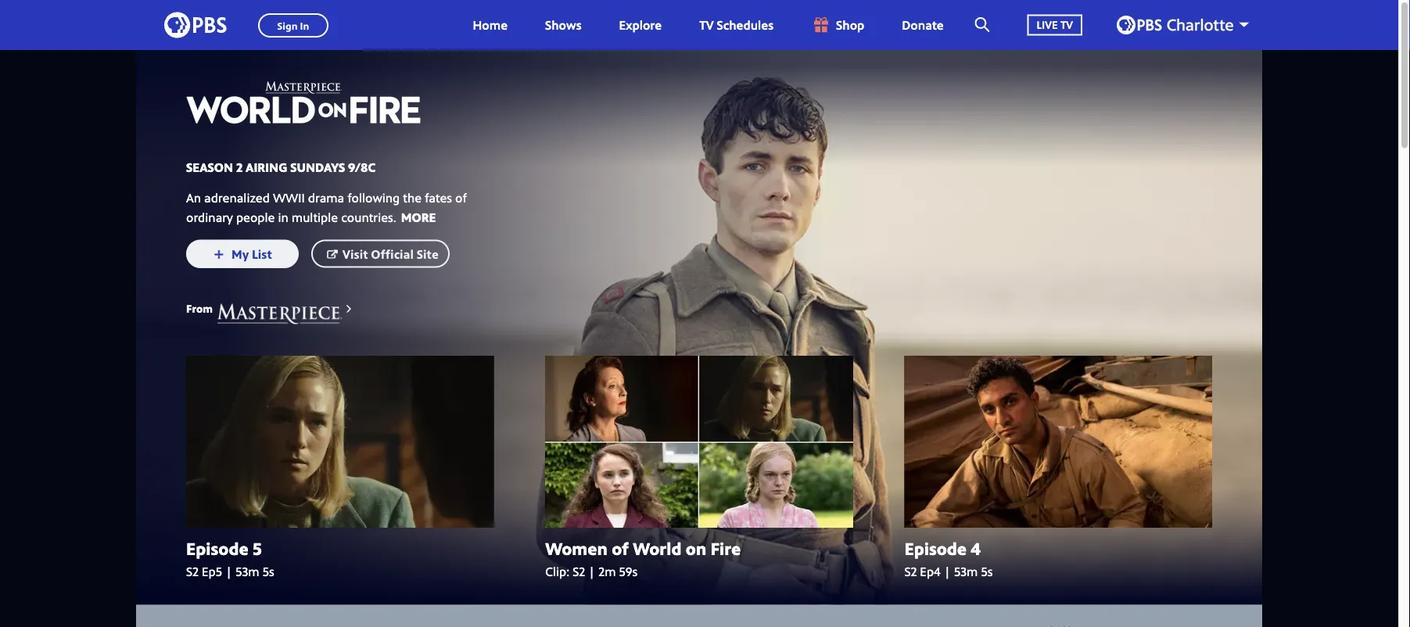 Task type: locate. For each thing, give the bounding box(es) containing it.
1 53m from the left
[[236, 563, 259, 580]]

5s right ep5 on the left of page
[[263, 563, 274, 580]]

fates
[[425, 189, 452, 206]]

0 horizontal spatial |
[[225, 563, 232, 580]]

world
[[633, 537, 682, 560]]

adrenalized
[[204, 189, 270, 206]]

2 53m from the left
[[954, 563, 978, 580]]

53m down 4
[[954, 563, 978, 580]]

of right fates
[[455, 189, 467, 206]]

episode 5 s2 ep5 | 53m 5s
[[186, 537, 274, 580]]

wwii
[[273, 189, 305, 206]]

1 horizontal spatial 53m
[[954, 563, 978, 580]]

episode inside episode 5 s2 ep5 | 53m 5s
[[186, 537, 248, 560]]

episode up ep4
[[905, 537, 967, 560]]

schedules
[[717, 16, 774, 33]]

episode
[[186, 537, 248, 560], [905, 537, 967, 560]]

3 | from the left
[[944, 563, 951, 580]]

1 episode from the left
[[186, 537, 248, 560]]

s2 right clip:
[[573, 563, 585, 580]]

on
[[686, 537, 707, 560]]

in
[[278, 208, 288, 225]]

2 horizontal spatial s2
[[905, 563, 917, 580]]

tv right live on the right top
[[1061, 17, 1073, 32]]

1 s2 from the left
[[186, 563, 199, 580]]

world on fire image
[[136, 50, 1263, 627], [186, 75, 421, 134]]

tv left schedules
[[699, 16, 714, 33]]

| inside women of world on fire clip: s2 | 2m 59s
[[588, 563, 596, 580]]

multiple
[[292, 208, 338, 225]]

following
[[347, 189, 400, 206]]

|
[[225, 563, 232, 580], [588, 563, 596, 580], [944, 563, 951, 580]]

an adrenalized wwii drama following the fates of ordinary people in multiple countries.
[[186, 189, 467, 225]]

s2 for episode 4
[[905, 563, 917, 580]]

episode 4 link
[[905, 537, 1212, 560]]

5s inside episode 5 s2 ep5 | 53m 5s
[[263, 563, 274, 580]]

5s inside episode 4 s2 ep4 | 53m 5s
[[981, 563, 993, 580]]

s2 inside episode 5 s2 ep5 | 53m 5s
[[186, 563, 199, 580]]

episode inside episode 4 s2 ep4 | 53m 5s
[[905, 537, 967, 560]]

explore link
[[604, 0, 678, 50]]

53m inside episode 4 s2 ep4 | 53m 5s
[[954, 563, 978, 580]]

s2
[[186, 563, 199, 580], [573, 563, 585, 580], [905, 563, 917, 580]]

1 horizontal spatial 5s
[[981, 563, 993, 580]]

masterpiece image
[[217, 293, 343, 324]]

| for episode 4
[[944, 563, 951, 580]]

2 | from the left
[[588, 563, 596, 580]]

tv inside 'live tv' link
[[1061, 17, 1073, 32]]

2 horizontal spatial |
[[944, 563, 951, 580]]

2 5s from the left
[[981, 563, 993, 580]]

| right ep5 on the left of page
[[225, 563, 232, 580]]

1 horizontal spatial s2
[[573, 563, 585, 580]]

donate link
[[887, 0, 960, 50]]

s2 inside women of world on fire clip: s2 | 2m 59s
[[573, 563, 585, 580]]

0 horizontal spatial 53m
[[236, 563, 259, 580]]

sundays
[[290, 158, 345, 175]]

people
[[236, 208, 275, 225]]

video thumbnail: world on fire episode 4 image
[[905, 356, 1212, 528]]

0 vertical spatial of
[[455, 189, 467, 206]]

season 2 airing sundays 9/8c
[[186, 158, 376, 175]]

53m
[[236, 563, 259, 580], [954, 563, 978, 580]]

53m down the 5
[[236, 563, 259, 580]]

from
[[186, 301, 213, 316]]

tv
[[699, 16, 714, 33], [1061, 17, 1073, 32]]

0 horizontal spatial s2
[[186, 563, 199, 580]]

0 horizontal spatial episode
[[186, 537, 248, 560]]

0 horizontal spatial tv
[[699, 16, 714, 33]]

2 s2 from the left
[[573, 563, 585, 580]]

s2 inside episode 4 s2 ep4 | 53m 5s
[[905, 563, 917, 580]]

live tv link
[[1012, 0, 1098, 50]]

0 horizontal spatial of
[[455, 189, 467, 206]]

women of world on fire clip: s2 | 2m 59s
[[545, 537, 741, 580]]

of up 59s
[[612, 537, 629, 560]]

1 5s from the left
[[263, 563, 274, 580]]

s2 for episode 5
[[186, 563, 199, 580]]

1 horizontal spatial episode
[[905, 537, 967, 560]]

| inside episode 4 s2 ep4 | 53m 5s
[[944, 563, 951, 580]]

an
[[186, 189, 201, 206]]

clip:
[[545, 563, 570, 580]]

shows
[[545, 16, 582, 33]]

1 vertical spatial of
[[612, 537, 629, 560]]

of
[[455, 189, 467, 206], [612, 537, 629, 560]]

2 episode from the left
[[905, 537, 967, 560]]

tv inside tv schedules 'link'
[[699, 16, 714, 33]]

1 horizontal spatial tv
[[1061, 17, 1073, 32]]

more button
[[396, 207, 441, 227]]

0 horizontal spatial 5s
[[263, 563, 274, 580]]

live tv
[[1037, 17, 1073, 32]]

more
[[401, 208, 436, 225]]

3 s2 from the left
[[905, 563, 917, 580]]

of inside women of world on fire clip: s2 | 2m 59s
[[612, 537, 629, 560]]

53m inside episode 5 s2 ep5 | 53m 5s
[[236, 563, 259, 580]]

video thumbnail: world on fire women of world on fire image
[[545, 356, 853, 528]]

home link
[[457, 0, 523, 50]]

episode up ep5 on the left of page
[[186, 537, 248, 560]]

1 horizontal spatial of
[[612, 537, 629, 560]]

search image
[[975, 17, 990, 32]]

| for episode 5
[[225, 563, 232, 580]]

5s right ep4
[[981, 563, 993, 580]]

| left 2m
[[588, 563, 596, 580]]

pbs image
[[164, 7, 227, 43]]

1 horizontal spatial |
[[588, 563, 596, 580]]

s2 left ep4
[[905, 563, 917, 580]]

1 | from the left
[[225, 563, 232, 580]]

5s
[[263, 563, 274, 580], [981, 563, 993, 580]]

| right ep4
[[944, 563, 951, 580]]

| inside episode 5 s2 ep5 | 53m 5s
[[225, 563, 232, 580]]

s2 left ep5 on the left of page
[[186, 563, 199, 580]]



Task type: vqa. For each thing, say whether or not it's contained in the screenshot.
Z
no



Task type: describe. For each thing, give the bounding box(es) containing it.
home
[[473, 16, 508, 33]]

episode 5 link
[[186, 537, 494, 560]]

pbs charlotte image
[[1117, 16, 1234, 34]]

video thumbnail: world on fire episode 5 image
[[186, 356, 494, 528]]

countries.
[[341, 208, 396, 225]]

episode for episode 5
[[186, 537, 248, 560]]

ordinary
[[186, 208, 233, 225]]

53m for 5
[[236, 563, 259, 580]]

ep5
[[202, 563, 222, 580]]

of inside an adrenalized wwii drama following the fates of ordinary people in multiple countries.
[[455, 189, 467, 206]]

live
[[1037, 17, 1058, 32]]

donate
[[902, 16, 944, 33]]

5
[[253, 537, 262, 560]]

9/8c
[[348, 158, 376, 175]]

explore
[[619, 16, 662, 33]]

episode for episode 4
[[905, 537, 967, 560]]

53m for 4
[[954, 563, 978, 580]]

shop link
[[796, 0, 880, 50]]

ep4
[[920, 563, 941, 580]]

airing
[[246, 158, 287, 175]]

2m
[[599, 563, 616, 580]]

5s for 4
[[981, 563, 993, 580]]

59s
[[619, 563, 638, 580]]

shop
[[836, 16, 865, 33]]

2
[[236, 158, 243, 175]]

season
[[186, 158, 233, 175]]

women of world on fire link
[[545, 537, 853, 560]]

fire
[[711, 537, 741, 560]]

the
[[403, 189, 422, 206]]

women
[[545, 537, 608, 560]]

4
[[971, 537, 981, 560]]

tv schedules
[[699, 16, 774, 33]]

episode 4 s2 ep4 | 53m 5s
[[905, 537, 993, 580]]

shows link
[[530, 0, 597, 50]]

tv schedules link
[[684, 0, 789, 50]]

drama
[[308, 189, 344, 206]]

5s for 5
[[263, 563, 274, 580]]



